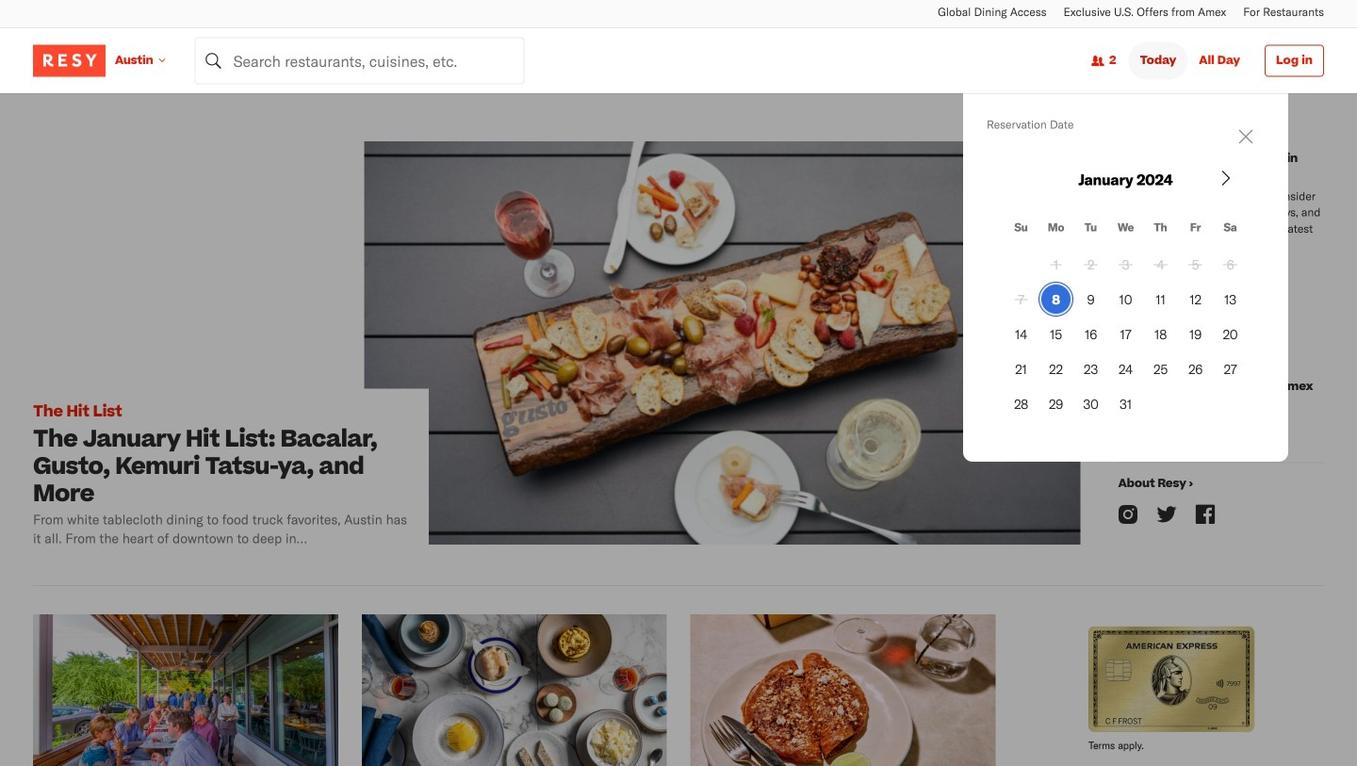 Task type: vqa. For each thing, say whether or not it's contained in the screenshot.
Field
no



Task type: locate. For each thing, give the bounding box(es) containing it.
6 column header from the left
[[1181, 220, 1211, 244]]

1 row from the top
[[1007, 220, 1245, 244]]

1 column header from the left
[[1007, 220, 1036, 244]]

main resy banner
[[0, 19, 1358, 767]]

3 column header from the left
[[1077, 220, 1106, 244]]

row
[[1007, 220, 1245, 244], [1007, 250, 1245, 279], [1007, 285, 1245, 314], [1007, 320, 1245, 349], [1007, 355, 1245, 384], [1007, 389, 1245, 419]]

4 row from the top
[[1007, 320, 1245, 349]]

Search restaurants, cuisines, etc. text field
[[195, 37, 525, 84]]

2 row from the top
[[1007, 250, 1245, 279]]

cell
[[1042, 250, 1071, 279], [1077, 250, 1106, 279], [1112, 250, 1141, 279], [1146, 250, 1176, 279], [1181, 250, 1211, 279], [1216, 250, 1245, 279], [1007, 285, 1036, 314], [1042, 285, 1071, 314], [1077, 285, 1106, 314], [1112, 285, 1141, 314], [1146, 285, 1176, 314], [1181, 285, 1211, 314], [1216, 285, 1245, 314], [1007, 320, 1036, 349], [1042, 320, 1071, 349], [1077, 320, 1106, 349], [1112, 320, 1141, 349], [1146, 320, 1176, 349], [1181, 320, 1211, 349], [1216, 320, 1245, 349], [1007, 355, 1036, 384], [1042, 355, 1071, 384], [1077, 355, 1106, 384], [1112, 355, 1141, 384], [1146, 355, 1176, 384], [1181, 355, 1211, 384], [1216, 355, 1245, 384], [1007, 389, 1036, 419], [1042, 389, 1071, 419], [1077, 389, 1106, 419], [1112, 389, 1141, 419]]

dialog
[[964, 93, 1289, 462]]

column header
[[1007, 220, 1036, 244], [1042, 220, 1071, 244], [1077, 220, 1106, 244], [1112, 220, 1141, 244], [1146, 220, 1176, 244], [1181, 220, 1211, 244], [1216, 220, 1245, 244]]

table
[[1001, 161, 1251, 424]]

6 row from the top
[[1007, 389, 1245, 419]]

5 column header from the left
[[1146, 220, 1176, 244]]

3 row from the top
[[1007, 285, 1245, 314]]

dialog inside main resy banner
[[964, 93, 1289, 462]]

7 column header from the left
[[1216, 220, 1245, 244]]



Task type: describe. For each thing, give the bounding box(es) containing it.
table inside main resy banner
[[1001, 161, 1251, 424]]

4 column header from the left
[[1112, 220, 1141, 244]]

resy blog content element
[[33, 94, 1325, 767]]

about resy, statistics, and social media links element
[[1109, 141, 1325, 557]]

5 row from the top
[[1007, 355, 1245, 384]]

2 column header from the left
[[1042, 220, 1071, 244]]



